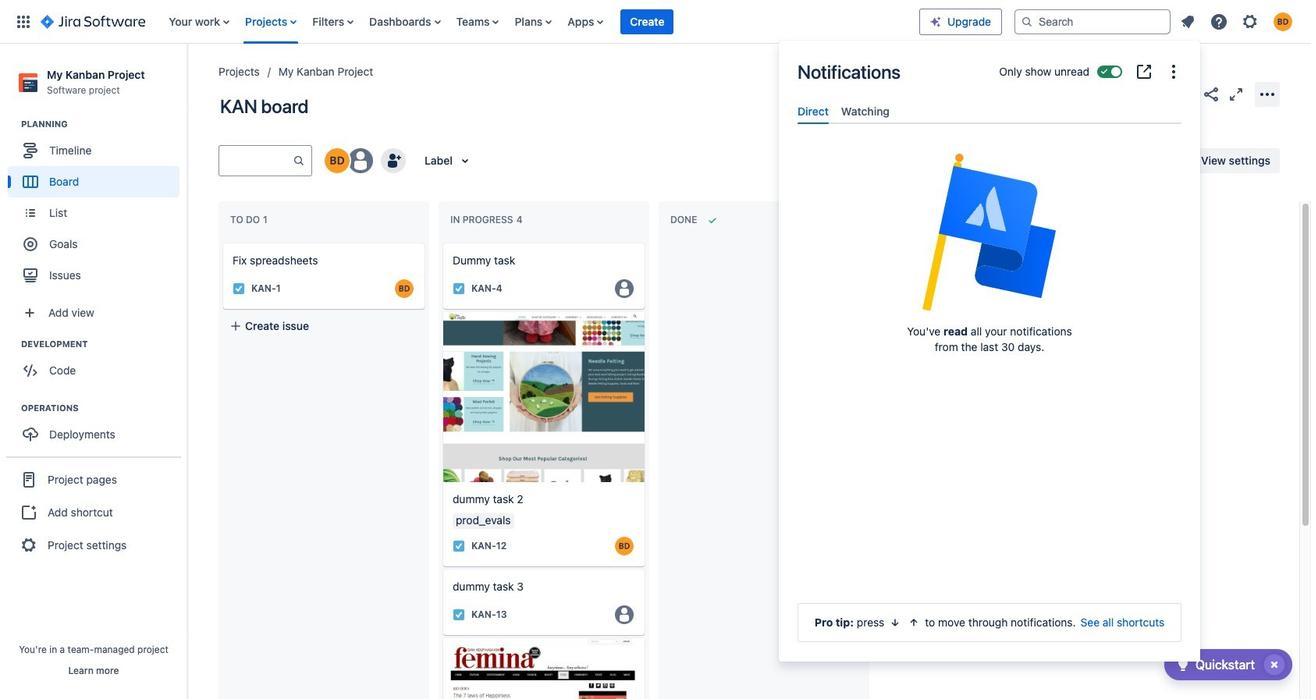 Task type: locate. For each thing, give the bounding box(es) containing it.
add people image
[[384, 151, 403, 170]]

operations image
[[2, 399, 21, 418]]

1 horizontal spatial create issue image
[[432, 233, 451, 251]]

2 vertical spatial heading
[[21, 402, 187, 415]]

group for operations image
[[8, 402, 187, 455]]

0 vertical spatial heading
[[21, 118, 187, 130]]

None search field
[[1015, 9, 1171, 34]]

0 horizontal spatial create issue image
[[212, 233, 231, 251]]

task image
[[233, 283, 245, 295], [453, 283, 465, 295], [453, 540, 465, 552]]

create issue image
[[212, 233, 231, 251], [432, 233, 451, 251]]

tab list
[[791, 98, 1188, 124]]

1 create issue image from the left
[[212, 233, 231, 251]]

dialog
[[779, 41, 1200, 662]]

create issue image down 'to do' element
[[212, 233, 231, 251]]

task image down in progress element
[[453, 283, 465, 295]]

2 create issue image from the left
[[432, 233, 451, 251]]

create issue image down in progress element
[[432, 233, 451, 251]]

list item
[[621, 0, 674, 43]]

sidebar navigation image
[[170, 62, 204, 94]]

tab panel
[[791, 124, 1188, 138]]

1 heading from the top
[[21, 118, 187, 130]]

group for planning "image"
[[8, 118, 187, 296]]

1 vertical spatial heading
[[21, 338, 187, 351]]

task image down 'to do' element
[[233, 283, 245, 295]]

task image for 'to do' element
[[233, 283, 245, 295]]

sidebar element
[[0, 44, 187, 699]]

list
[[161, 0, 919, 43], [1174, 7, 1302, 36]]

planning image
[[2, 115, 21, 134]]

to do element
[[230, 214, 271, 226]]

more actions image
[[1258, 85, 1277, 103]]

3 heading from the top
[[21, 402, 187, 415]]

jira software image
[[41, 12, 145, 31], [41, 12, 145, 31]]

create issue image for in progress element
[[432, 233, 451, 251]]

in progress element
[[450, 214, 526, 226]]

2 heading from the top
[[21, 338, 187, 351]]

banner
[[0, 0, 1311, 44]]

appswitcher icon image
[[14, 12, 33, 31]]

notifications image
[[1179, 12, 1197, 31]]

group
[[8, 118, 187, 296], [8, 338, 187, 391], [8, 402, 187, 455], [6, 457, 181, 568]]

task image up task icon
[[453, 540, 465, 552]]

heading
[[21, 118, 187, 130], [21, 338, 187, 351], [21, 402, 187, 415]]



Task type: vqa. For each thing, say whether or not it's contained in the screenshot.
"Success" icon
no



Task type: describe. For each thing, give the bounding box(es) containing it.
Search field
[[1015, 9, 1171, 34]]

primary element
[[9, 0, 919, 43]]

task image for in progress element
[[453, 283, 465, 295]]

group for development icon on the left of page
[[8, 338, 187, 391]]

heading for planning "image"
[[21, 118, 187, 130]]

arrow up image
[[908, 617, 920, 629]]

goal image
[[23, 237, 37, 251]]

task image
[[453, 609, 465, 621]]

open notifications in a new tab image
[[1135, 62, 1154, 81]]

0 horizontal spatial list
[[161, 0, 919, 43]]

enter full screen image
[[1227, 85, 1246, 103]]

create issue image for 'to do' element
[[212, 233, 231, 251]]

arrow down image
[[889, 617, 902, 629]]

development image
[[2, 335, 21, 354]]

your profile and settings image
[[1274, 12, 1293, 31]]

more image
[[1165, 62, 1183, 81]]

heading for operations image
[[21, 402, 187, 415]]

Search this board text field
[[219, 147, 293, 175]]

1 horizontal spatial list
[[1174, 7, 1302, 36]]

settings image
[[1241, 12, 1260, 31]]

help image
[[1210, 12, 1229, 31]]

star kan board image
[[1177, 85, 1196, 103]]

heading for development icon on the left of page
[[21, 338, 187, 351]]

search image
[[1021, 15, 1033, 28]]

dismiss quickstart image
[[1262, 652, 1287, 677]]



